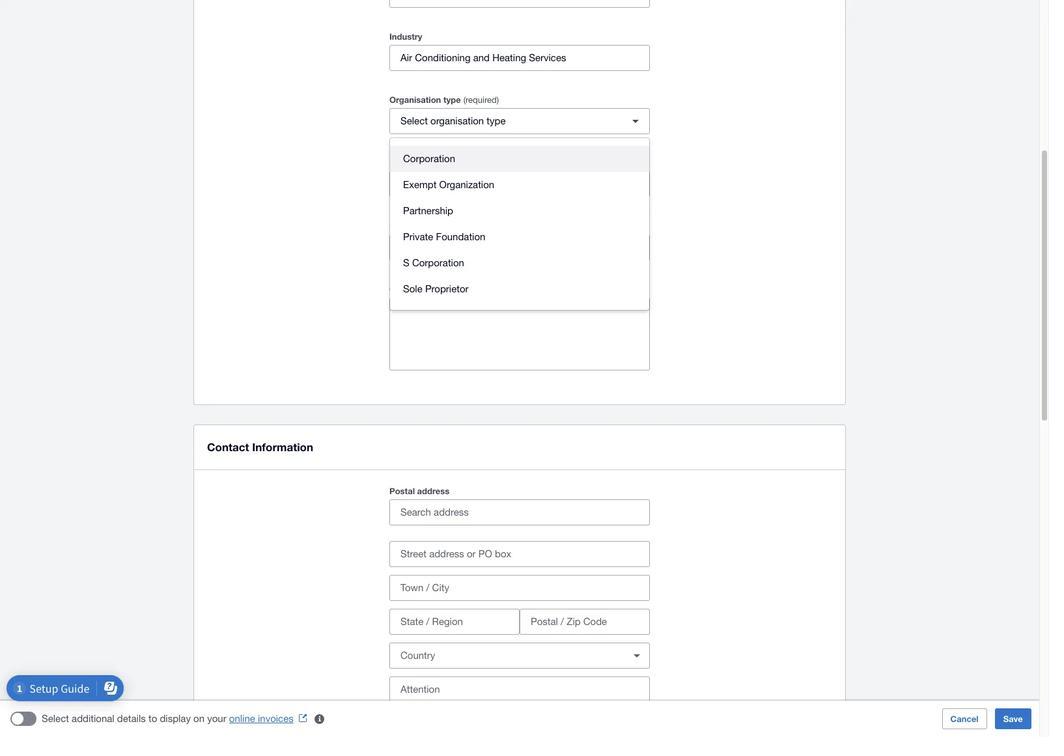 Task type: locate. For each thing, give the bounding box(es) containing it.
type down (required)
[[487, 115, 506, 126]]

type up select organisation type at the top left of the page
[[444, 94, 461, 105]]

number for registration
[[480, 158, 513, 168]]

display
[[160, 713, 191, 725]]

number left (ein)
[[486, 221, 518, 231]]

registration
[[429, 158, 478, 168]]

partnership
[[403, 205, 453, 216]]

sole
[[403, 283, 423, 295]]

organisation for organisation type (required)
[[390, 94, 441, 105]]

corporation
[[403, 153, 455, 164], [412, 257, 465, 268]]

number for identification
[[486, 221, 518, 231]]

list box containing corporation
[[390, 138, 650, 310]]

postal address
[[390, 486, 450, 496]]

business registration number
[[390, 158, 513, 168]]

1 vertical spatial type
[[487, 115, 506, 126]]

corporation button
[[390, 146, 650, 172]]

cancel
[[951, 714, 979, 725]]

private foundation
[[403, 231, 486, 242]]

organization
[[440, 179, 495, 190]]

Street address or PO box text field
[[390, 542, 650, 567]]

Organisation description text field
[[390, 298, 650, 370]]

2 organisation from the top
[[390, 284, 441, 295]]

select left additional
[[42, 713, 69, 725]]

State / Region text field
[[390, 610, 519, 635]]

0 vertical spatial corporation
[[403, 153, 455, 164]]

0 horizontal spatial type
[[444, 94, 461, 105]]

0 horizontal spatial select
[[42, 713, 69, 725]]

type
[[444, 94, 461, 105], [487, 115, 506, 126]]

select
[[401, 115, 428, 126], [42, 713, 69, 725]]

Postal / Zip Code text field
[[521, 610, 650, 635]]

select down organisation type (required)
[[401, 115, 428, 126]]

1 vertical spatial organisation
[[390, 284, 441, 295]]

organisation type (required)
[[390, 94, 499, 105]]

exempt
[[403, 179, 437, 190]]

type inside popup button
[[487, 115, 506, 126]]

organisation down s
[[390, 284, 441, 295]]

partnership button
[[390, 198, 650, 224]]

Country field
[[390, 644, 619, 669]]

number
[[480, 158, 513, 168], [486, 221, 518, 231]]

0 vertical spatial organisation
[[390, 94, 441, 105]]

1 organisation from the top
[[390, 94, 441, 105]]

1 horizontal spatial type
[[487, 115, 506, 126]]

industry
[[390, 31, 423, 42]]

corporation up sole proprietor
[[412, 257, 465, 268]]

0 vertical spatial type
[[444, 94, 461, 105]]

online
[[229, 713, 255, 725]]

(required)
[[464, 95, 499, 105]]

s corporation
[[403, 257, 465, 268]]

1 horizontal spatial select
[[401, 115, 428, 126]]

employer identification number (ein)
[[390, 221, 540, 231]]

exempt organization
[[403, 179, 495, 190]]

select additional details to display on your online invoices
[[42, 713, 294, 725]]

identification
[[430, 221, 483, 231]]

0 vertical spatial select
[[401, 115, 428, 126]]

save
[[1004, 714, 1024, 725]]

0 vertical spatial number
[[480, 158, 513, 168]]

contact
[[207, 440, 249, 454]]

additional
[[72, 713, 114, 725]]

number up "business registration number" text box
[[480, 158, 513, 168]]

exempt organization button
[[390, 172, 650, 198]]

list box
[[390, 138, 650, 310]]

organisation
[[390, 94, 441, 105], [390, 284, 441, 295]]

corporation up exempt
[[403, 153, 455, 164]]

organisation
[[431, 115, 484, 126]]

1 vertical spatial select
[[42, 713, 69, 725]]

organisation up select organisation type at the top left of the page
[[390, 94, 441, 105]]

contact information
[[207, 440, 313, 454]]

address
[[417, 486, 450, 496]]

organisation description
[[390, 284, 489, 295]]

group
[[390, 138, 650, 310]]

1 vertical spatial number
[[486, 221, 518, 231]]

Business Registration Number text field
[[390, 172, 650, 197]]

Employer Identification Number (EIN) text field
[[390, 235, 650, 260]]

select inside popup button
[[401, 115, 428, 126]]

Town / City text field
[[390, 576, 650, 601]]



Task type: describe. For each thing, give the bounding box(es) containing it.
organisation for organisation description
[[390, 284, 441, 295]]

select organisation type
[[401, 115, 506, 126]]

select organisation type button
[[390, 108, 650, 134]]

online invoices link
[[229, 713, 312, 725]]

private foundation button
[[390, 224, 650, 250]]

1 vertical spatial corporation
[[412, 257, 465, 268]]

(ein)
[[520, 221, 540, 231]]

cancel button
[[943, 709, 988, 730]]

additional information image
[[307, 706, 333, 732]]

on
[[194, 713, 205, 725]]

postal
[[390, 486, 415, 496]]

details
[[117, 713, 146, 725]]

private
[[403, 231, 434, 242]]

sole proprietor
[[403, 283, 469, 295]]

group containing corporation
[[390, 138, 650, 310]]

Search address field
[[390, 500, 650, 525]]

invoices
[[258, 713, 294, 725]]

sole proprietor button
[[390, 276, 650, 302]]

Attention text field
[[390, 678, 650, 702]]

to
[[148, 713, 157, 725]]

s
[[403, 257, 410, 268]]

business
[[390, 158, 426, 168]]

select for select organisation type
[[401, 115, 428, 126]]

your
[[207, 713, 227, 725]]

save button
[[995, 709, 1032, 730]]

foundation
[[436, 231, 486, 242]]

Official name to appear on documents text field
[[390, 0, 650, 7]]

description
[[444, 284, 489, 295]]

employer
[[390, 221, 428, 231]]

Industry field
[[390, 46, 650, 70]]

s corporation button
[[390, 250, 650, 276]]

information
[[252, 440, 313, 454]]

select for select additional details to display on your online invoices
[[42, 713, 69, 725]]

toggle list image
[[624, 643, 650, 669]]

proprietor
[[425, 283, 469, 295]]



Task type: vqa. For each thing, say whether or not it's contained in the screenshot.
S Corporation
yes



